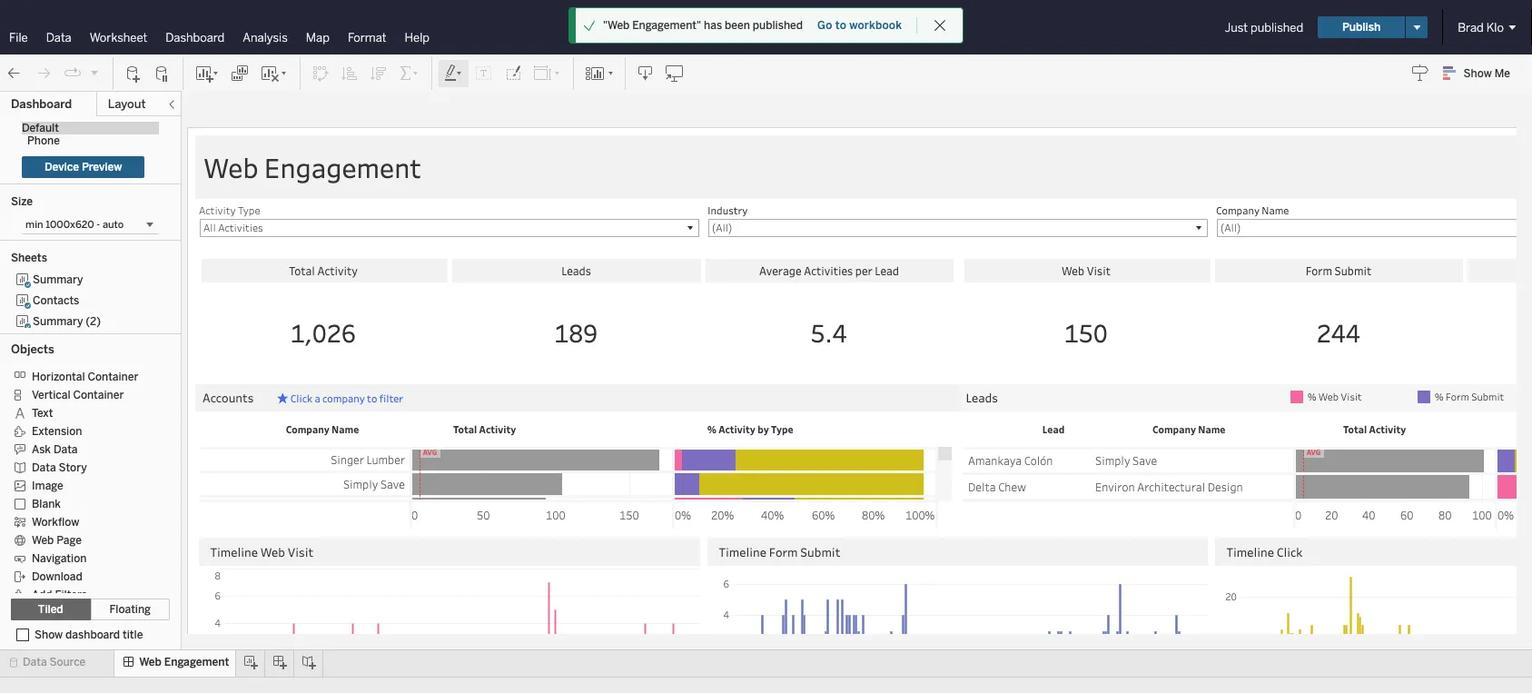 Task type: locate. For each thing, give the bounding box(es) containing it.
singer lumber, company name. press space to toggle selection. press escape to go back to the left margin. use arrow keys to navigate headers text field up timeline click
[[1090, 500, 1294, 526]]

Singer Lumber, Company Name. Press Space to toggle selection. Press Escape to go back to the left margin. Use arrow keys to navigate headers text field
[[200, 447, 410, 472], [1090, 500, 1294, 526]]

0 vertical spatial engagement
[[747, 19, 833, 36]]

show labels image
[[475, 64, 493, 82]]

new worksheet image
[[194, 64, 220, 82]]

form inside option
[[1446, 390, 1470, 403]]

source
[[50, 656, 86, 669]]

1 horizontal spatial submit
[[1472, 390, 1505, 403]]

1 total activity from the left
[[453, 422, 516, 436]]

dashboard up new worksheet icon
[[166, 31, 225, 45]]

blank option
[[11, 494, 144, 512]]

company
[[1217, 204, 1260, 217], [286, 422, 330, 436], [1153, 422, 1197, 436]]

1 horizontal spatial engagement
[[264, 149, 422, 185]]

1 vertical spatial dashboard
[[11, 97, 72, 111]]

0 vertical spatial singer lumber, company name. press space to toggle selection. press escape to go back to the left margin. use arrow keys to navigate headers text field
[[200, 447, 410, 472]]

list box containing summary
[[11, 270, 170, 333]]

tiled
[[38, 603, 63, 616]]

published inside alert
[[753, 19, 803, 32]]

image
[[32, 480, 63, 492]]

engagement
[[747, 19, 833, 36], [264, 149, 422, 185], [164, 656, 229, 669]]

replay animation image right redo image
[[64, 64, 82, 82]]

summary for summary (2)
[[33, 315, 83, 328]]

web engagement
[[713, 19, 833, 36], [204, 149, 422, 185], [139, 656, 229, 669]]

timeline for timeline click
[[1227, 544, 1275, 560]]

container up vertical container option
[[88, 371, 138, 383]]

publish button
[[1318, 16, 1406, 38]]

2 total activity from the left
[[1344, 422, 1407, 436]]

click inside ★ click a company to filter
[[291, 392, 313, 405]]

accounts
[[200, 390, 254, 406]]

0 vertical spatial visit
[[1341, 390, 1363, 403]]

% inside "% form submit" option
[[1436, 390, 1444, 403]]

1 horizontal spatial show
[[1464, 67, 1493, 80]]

1 horizontal spatial %
[[1308, 390, 1317, 403]]

vertical
[[32, 389, 70, 401]]

2 horizontal spatial company
[[1217, 204, 1260, 217]]

filter
[[379, 392, 403, 405]]

leads
[[966, 390, 998, 406]]

0 vertical spatial submit
[[1472, 390, 1505, 403]]

1 horizontal spatial simply save, company name. press space to toggle selection. press escape to go back to the left margin. use arrow keys to navigate headers text field
[[1090, 447, 1294, 473]]

show
[[1464, 67, 1493, 80], [35, 629, 63, 641]]

has
[[704, 19, 722, 32]]

phone
[[27, 134, 60, 147]]

download option
[[11, 567, 144, 585]]

1 horizontal spatial to
[[836, 19, 847, 32]]

to
[[836, 19, 847, 32], [367, 392, 377, 405]]

visit
[[1341, 390, 1363, 403], [288, 544, 314, 560]]

data up redo image
[[46, 31, 72, 45]]

1 horizontal spatial total
[[1344, 422, 1368, 436]]

togglestate option group
[[11, 599, 170, 621]]

summary
[[33, 273, 83, 286], [33, 315, 83, 328]]

1 horizontal spatial total activity
[[1344, 422, 1407, 436]]

container inside vertical container option
[[73, 389, 124, 401]]

to inside go to workbook link
[[836, 19, 847, 32]]

1 horizontal spatial singer lumber, company name. press space to toggle selection. press escape to go back to the left margin. use arrow keys to navigate headers text field
[[1090, 500, 1294, 526]]

industry
[[708, 204, 748, 217]]

summary for summary
[[33, 273, 83, 286]]

company name
[[1217, 204, 1290, 217], [286, 422, 359, 436], [1153, 422, 1226, 436]]

"web engagement" has been published
[[603, 19, 803, 32]]

submit for timeline form submit
[[801, 544, 841, 560]]

% activity by type
[[708, 422, 794, 436]]

1 horizontal spatial timeline
[[719, 544, 767, 560]]

1 horizontal spatial environ architectural design, company name. press space to toggle selection. press escape to go back to the left margin. use arrow keys to navigate headers text field
[[1090, 473, 1294, 500]]

1 horizontal spatial type
[[771, 422, 794, 436]]

click for ★
[[291, 392, 313, 405]]

0 horizontal spatial replay animation image
[[64, 64, 82, 82]]

form for %
[[1446, 390, 1470, 403]]

clear sheet image
[[260, 64, 289, 82]]

engagement"
[[633, 19, 702, 32]]

list box
[[11, 270, 170, 333]]

published right the just
[[1251, 20, 1304, 34]]

1 vertical spatial visit
[[288, 544, 314, 560]]

duplicate image
[[231, 64, 249, 82]]

min
[[25, 219, 43, 231]]

activity
[[199, 204, 236, 217], [479, 422, 516, 436], [719, 422, 756, 436], [1370, 422, 1407, 436]]

2 timeline from the left
[[719, 544, 767, 560]]

0 horizontal spatial visit
[[288, 544, 314, 560]]

1 vertical spatial type
[[771, 422, 794, 436]]

1 vertical spatial form
[[769, 544, 798, 560]]

% inside option
[[1308, 390, 1317, 403]]

data
[[46, 31, 72, 45], [54, 443, 78, 456], [32, 461, 56, 474], [23, 656, 47, 669]]

container down horizontal container
[[73, 389, 124, 401]]

container inside horizontal container option
[[88, 371, 138, 383]]

visit inside option
[[1341, 390, 1363, 403]]

1 vertical spatial engagement
[[264, 149, 422, 185]]

1 vertical spatial container
[[73, 389, 124, 401]]

format workbook image
[[504, 64, 522, 82]]

2 summary from the top
[[33, 315, 83, 328]]

Form Submit, . Press Space to toggle selection. Press Escape to go back to the left margin. Use arrow keys to navigate headers text field
[[1213, 259, 1466, 283]]

% for % form submit
[[1436, 390, 1444, 403]]

submit inside option
[[1472, 390, 1505, 403]]

0 horizontal spatial singer lumber, company name. press space to toggle selection. press escape to go back to the left margin. use arrow keys to navigate headers text field
[[200, 447, 410, 472]]

summary up contacts
[[33, 273, 83, 286]]

1 horizontal spatial click
[[1277, 544, 1303, 560]]

1 vertical spatial show
[[35, 629, 63, 641]]

show for show me
[[1464, 67, 1493, 80]]

lead
[[1043, 422, 1065, 436]]

0 vertical spatial show
[[1464, 67, 1493, 80]]

2 horizontal spatial timeline
[[1227, 544, 1275, 560]]

highlight image
[[443, 64, 464, 82]]

marks. press enter to open the view data window.. use arrow keys to navigate data visualization elements. image
[[197, 283, 959, 384], [960, 283, 1533, 384], [410, 447, 939, 693], [1294, 447, 1533, 693], [226, 569, 701, 679], [735, 569, 1208, 679], [1243, 569, 1533, 679]]

0 vertical spatial summary
[[33, 273, 83, 286]]

pause auto updates image
[[154, 64, 172, 82]]

just
[[1225, 20, 1248, 34]]

data down ask
[[32, 461, 56, 474]]

worksheet
[[90, 31, 147, 45]]

% for % web visit
[[1308, 390, 1317, 403]]

preview
[[82, 161, 122, 174]]

web
[[713, 19, 743, 36], [204, 149, 259, 185], [1319, 390, 1339, 403], [32, 534, 54, 547], [261, 544, 285, 560], [139, 656, 162, 669]]

1 vertical spatial to
[[367, 392, 377, 405]]

text option
[[11, 403, 144, 422]]

0 vertical spatial type
[[238, 204, 260, 217]]

1 horizontal spatial visit
[[1341, 390, 1363, 403]]

singer lumber, company name. press space to toggle selection. press escape to go back to the left margin. use arrow keys to navigate headers text field down a
[[200, 447, 410, 472]]

add filters
[[32, 589, 87, 601]]

0 horizontal spatial environ architectural design, company name. press space to toggle selection. press escape to go back to the left margin. use arrow keys to navigate headers text field
[[200, 496, 410, 521]]

dashboard
[[65, 629, 120, 641]]

web inside web page "option"
[[32, 534, 54, 547]]

0 horizontal spatial show
[[35, 629, 63, 641]]

1 horizontal spatial dashboard
[[166, 31, 225, 45]]

0 vertical spatial container
[[88, 371, 138, 383]]

size
[[11, 195, 33, 208]]

2 horizontal spatial %
[[1436, 390, 1444, 403]]

dashboard up default
[[11, 97, 72, 111]]

published
[[753, 19, 803, 32], [1251, 20, 1304, 34]]

2 horizontal spatial name
[[1262, 204, 1290, 217]]

data story
[[32, 461, 87, 474]]

0 horizontal spatial form
[[769, 544, 798, 560]]

submit
[[1472, 390, 1505, 403], [801, 544, 841, 560]]

0 horizontal spatial total
[[453, 422, 477, 436]]

type
[[238, 204, 260, 217], [771, 422, 794, 436]]

data up data story
[[54, 443, 78, 456]]

1 summary from the top
[[33, 273, 83, 286]]

0 horizontal spatial engagement
[[164, 656, 229, 669]]

1 horizontal spatial form
[[1446, 390, 1470, 403]]

click for timeline
[[1277, 544, 1303, 560]]

form for timeline
[[769, 544, 798, 560]]

0 horizontal spatial to
[[367, 392, 377, 405]]

to left filter on the bottom of page
[[367, 392, 377, 405]]

0 horizontal spatial total activity
[[453, 422, 516, 436]]

0 horizontal spatial submit
[[801, 544, 841, 560]]

timeline
[[210, 544, 258, 560], [719, 544, 767, 560], [1227, 544, 1275, 560]]

0 horizontal spatial published
[[753, 19, 803, 32]]

layout
[[108, 97, 146, 111]]

"web
[[603, 19, 630, 32]]

% form submit
[[1436, 390, 1505, 403]]

★ click a company to filter
[[277, 391, 403, 405]]

2 vertical spatial engagement
[[164, 656, 229, 669]]

undo image
[[5, 64, 24, 82]]

% for % activity by type
[[708, 422, 717, 436]]

0 vertical spatial dashboard
[[166, 31, 225, 45]]

show inside button
[[1464, 67, 1493, 80]]

filters
[[55, 589, 87, 601]]

data left the source
[[23, 656, 47, 669]]

show left me
[[1464, 67, 1493, 80]]

dashboard
[[166, 31, 225, 45], [11, 97, 72, 111]]

0 horizontal spatial company
[[286, 422, 330, 436]]

extension
[[32, 425, 82, 438]]

analysis
[[243, 31, 288, 45]]

1 vertical spatial submit
[[801, 544, 841, 560]]

replay animation image
[[64, 64, 82, 82], [89, 67, 100, 78]]

total
[[453, 422, 477, 436], [1344, 422, 1368, 436]]

to right go
[[836, 19, 847, 32]]

Simply Save, Company Name. Press Space to toggle selection. Press Escape to go back to the left margin. Use arrow keys to navigate headers text field
[[1090, 447, 1294, 473], [200, 472, 410, 496]]

1 vertical spatial click
[[1277, 544, 1303, 560]]

publish
[[1343, 21, 1381, 34]]

Amankaya Colón, Full Name. Press Space to toggle selection. Press Escape to go back to the left margin. Use arrow keys to navigate headers text field
[[963, 447, 1090, 473]]

container
[[88, 371, 138, 383], [73, 389, 124, 401]]

objects
[[11, 343, 54, 356]]

0 vertical spatial web engagement
[[713, 19, 833, 36]]

0 vertical spatial form
[[1446, 390, 1470, 403]]

data for data source
[[23, 656, 47, 669]]

show/hide cards image
[[585, 64, 614, 82]]

sort ascending image
[[341, 64, 359, 82]]

show down tiled
[[35, 629, 63, 641]]

vertical container option
[[11, 385, 144, 403]]

ask data
[[32, 443, 78, 456]]

Environ Architectural Design, Company Name. Press Space to toggle selection. Press Escape to go back to the left margin. Use arrow keys to navigate headers text field
[[1090, 473, 1294, 500], [200, 496, 410, 521]]

blank
[[32, 498, 61, 510]]

default
[[22, 122, 59, 134]]

form
[[1446, 390, 1470, 403], [769, 544, 798, 560]]

1 total from the left
[[453, 422, 477, 436]]

visit for % web visit
[[1341, 390, 1363, 403]]

0 vertical spatial click
[[291, 392, 313, 405]]

replay animation image left new data source image
[[89, 67, 100, 78]]

0 vertical spatial to
[[836, 19, 847, 32]]

1 timeline from the left
[[210, 544, 258, 560]]

1 vertical spatial summary
[[33, 315, 83, 328]]

new data source image
[[124, 64, 143, 82]]

0 horizontal spatial simply save, company name. press space to toggle selection. press escape to go back to the left margin. use arrow keys to navigate headers text field
[[200, 472, 410, 496]]

0 horizontal spatial %
[[708, 422, 717, 436]]

published right been
[[753, 19, 803, 32]]

0 horizontal spatial timeline
[[210, 544, 258, 560]]

summary down contacts
[[33, 315, 83, 328]]

submit for % form submit
[[1472, 390, 1505, 403]]

sort descending image
[[370, 64, 388, 82]]

contacts
[[33, 294, 79, 307]]

3 timeline from the left
[[1227, 544, 1275, 560]]

0 horizontal spatial click
[[291, 392, 313, 405]]



Task type: vqa. For each thing, say whether or not it's contained in the screenshot.
the / to the right
no



Task type: describe. For each thing, give the bounding box(es) containing it.
workflow option
[[11, 512, 144, 531]]

1 vertical spatial singer lumber, company name. press space to toggle selection. press escape to go back to the left margin. use arrow keys to navigate headers text field
[[1090, 500, 1294, 526]]

2 total from the left
[[1344, 422, 1368, 436]]

summary (2)
[[33, 315, 101, 328]]

timeline form submit
[[719, 544, 841, 560]]

"web engagement" has been published alert
[[603, 17, 803, 34]]

1000x620
[[46, 219, 94, 231]]

image option
[[11, 476, 144, 494]]

workflow
[[32, 516, 79, 529]]

1 horizontal spatial company
[[1153, 422, 1197, 436]]

extension option
[[11, 422, 144, 440]]

show dashboard title
[[35, 629, 143, 641]]

% web visit option
[[1288, 388, 1416, 406]]

web page option
[[11, 531, 144, 549]]

horizontal
[[32, 371, 85, 383]]

device preview
[[45, 161, 122, 174]]

data source
[[23, 656, 86, 669]]

title
[[123, 629, 143, 641]]

by
[[758, 422, 769, 436]]

show me button
[[1435, 59, 1527, 87]]

story
[[59, 461, 87, 474]]

text
[[32, 407, 53, 420]]

add filters option
[[11, 585, 144, 603]]

PageView, . Press Space to toggle selection. Press Escape to go back to the left margin. Use arrow keys to navigate headers text field
[[1466, 259, 1533, 283]]

0 horizontal spatial dashboard
[[11, 97, 72, 111]]

klo
[[1487, 20, 1505, 34]]

to inside ★ click a company to filter
[[367, 392, 377, 405]]

download
[[32, 570, 82, 583]]

redo image
[[35, 64, 53, 82]]

% web visit
[[1308, 390, 1363, 403]]

1 horizontal spatial published
[[1251, 20, 1304, 34]]

timeline web visit
[[210, 544, 314, 560]]

me
[[1495, 67, 1511, 80]]

horizontal container
[[32, 371, 138, 383]]

navigation
[[32, 552, 87, 565]]

default phone
[[22, 122, 60, 147]]

container for horizontal container
[[88, 371, 138, 383]]

Web Visit, . Press Space to toggle selection. Press Escape to go back to the left margin. Use arrow keys to navigate headers text field
[[960, 259, 1213, 283]]

company
[[323, 392, 365, 405]]

open and edit this workbook in tableau desktop image
[[666, 64, 684, 82]]

web page
[[32, 534, 82, 547]]

page
[[57, 534, 82, 547]]

(2)
[[86, 315, 101, 328]]

-
[[97, 219, 100, 231]]

totals image
[[399, 64, 421, 82]]

download image
[[637, 64, 655, 82]]

data for data
[[46, 31, 72, 45]]

just published
[[1225, 20, 1304, 34]]

file
[[9, 31, 28, 45]]

web inside the % web visit option
[[1319, 390, 1339, 403]]

data story option
[[11, 458, 144, 476]]

Elsy Britt, Full Name. Press Space to toggle selection. Press Escape to go back to the left margin. Use arrow keys to navigate headers text field
[[963, 500, 1090, 526]]

2 vertical spatial web engagement
[[139, 656, 229, 669]]

swap rows and columns image
[[312, 64, 330, 82]]

add
[[32, 589, 52, 601]]

a
[[315, 392, 320, 405]]

% form submit option
[[1416, 388, 1533, 406]]

container for vertical container
[[73, 389, 124, 401]]

go to workbook
[[818, 19, 902, 32]]

sheets
[[11, 252, 47, 264]]

min 1000x620 - auto
[[25, 219, 124, 231]]

go
[[818, 19, 833, 32]]

Delta Chew, Full Name. Press Space to toggle selection. Press Escape to go back to the left margin. Use arrow keys to navigate headers text field
[[963, 473, 1090, 500]]

1 vertical spatial web engagement
[[204, 149, 422, 185]]

format
[[348, 31, 387, 45]]

fit image
[[533, 64, 562, 82]]

brad
[[1458, 20, 1484, 34]]

workbook
[[850, 19, 902, 32]]

ask
[[32, 443, 51, 456]]

★
[[277, 391, 288, 405]]

1 horizontal spatial replay animation image
[[89, 67, 100, 78]]

Leads, . Press Space to toggle selection. Press Escape to go back to the left margin. Use arrow keys to navigate headers text field
[[450, 259, 703, 283]]

activity type
[[199, 204, 260, 217]]

0 horizontal spatial name
[[332, 422, 359, 436]]

device
[[45, 161, 79, 174]]

ask data option
[[11, 440, 144, 458]]

timeline for timeline web visit
[[210, 544, 258, 560]]

Total Activity, . Press Space to toggle selection. Press Escape to go back to the left margin. Use arrow keys to navigate headers text field
[[197, 259, 450, 283]]

horizontal container option
[[11, 367, 144, 385]]

success image
[[583, 19, 596, 32]]

timeline for timeline form submit
[[719, 544, 767, 560]]

go to workbook link
[[817, 18, 903, 33]]

map
[[306, 31, 330, 45]]

device preview button
[[22, 156, 145, 178]]

show for show dashboard title
[[35, 629, 63, 641]]

1 horizontal spatial name
[[1199, 422, 1226, 436]]

floating
[[109, 603, 151, 616]]

2 horizontal spatial engagement
[[747, 19, 833, 36]]

auto
[[103, 219, 124, 231]]

0 horizontal spatial type
[[238, 204, 260, 217]]

vertical container
[[32, 389, 124, 401]]

collapse image
[[166, 99, 177, 110]]

brad klo
[[1458, 20, 1505, 34]]

been
[[725, 19, 750, 32]]

data for data story
[[32, 461, 56, 474]]

show me
[[1464, 67, 1511, 80]]

help
[[405, 31, 430, 45]]

data guide image
[[1412, 64, 1430, 82]]

navigation option
[[11, 549, 144, 567]]

visit for timeline web visit
[[288, 544, 314, 560]]

Average Activities per Lead, . Press Space to toggle selection. Press Escape to go back to the left margin. Use arrow keys to navigate headers text field
[[703, 259, 956, 283]]

timeline click
[[1227, 544, 1303, 560]]

objects list box
[[11, 362, 170, 603]]



